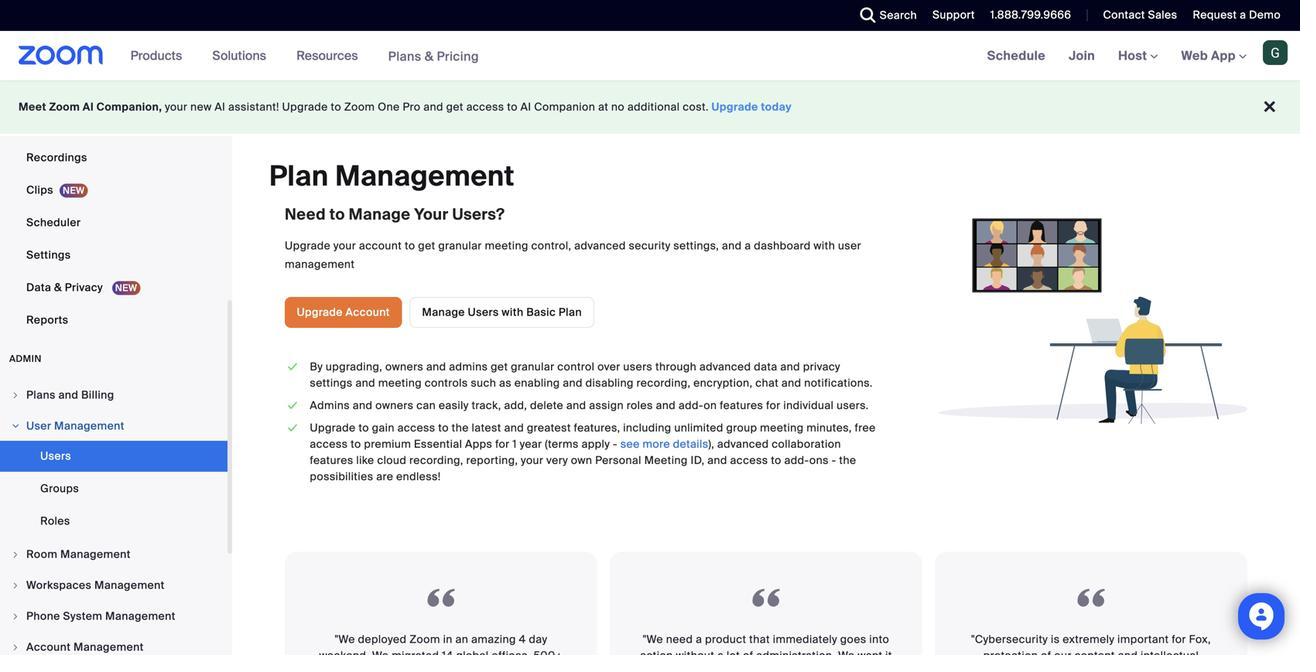 Task type: locate. For each thing, give the bounding box(es) containing it.
features up group
[[720, 398, 763, 413]]

1 vertical spatial with
[[502, 305, 524, 319]]

0 horizontal spatial of
[[743, 649, 753, 655]]

2 horizontal spatial get
[[491, 360, 508, 374]]

fox,
[[1189, 633, 1211, 647]]

management for user management
[[54, 419, 124, 433]]

to
[[331, 100, 341, 114], [507, 100, 518, 114], [330, 205, 345, 224], [405, 239, 415, 253], [359, 421, 369, 435], [438, 421, 449, 435], [351, 437, 361, 451], [771, 453, 781, 468]]

free
[[855, 421, 876, 435]]

of right lot
[[743, 649, 753, 655]]

right image left user
[[11, 422, 20, 431]]

companion
[[534, 100, 595, 114]]

with left basic on the left
[[502, 305, 524, 319]]

0 horizontal spatial features
[[310, 453, 353, 468]]

host
[[1118, 48, 1150, 64]]

1 vertical spatial features
[[310, 453, 353, 468]]

and inside menu item
[[58, 388, 78, 402]]

1 horizontal spatial granular
[[511, 360, 554, 374]]

), advanced collaboration features like cloud recording, reporting, your very own personal meeting id, and access to add-ons - the possibilities are endless!
[[310, 437, 856, 484]]

0 vertical spatial granular
[[438, 239, 482, 253]]

add- down collaboration
[[784, 453, 809, 468]]

to right "need"
[[330, 205, 345, 224]]

cost.
[[683, 100, 709, 114]]

meeting inside the upgrade your account to get granular meeting control, advanced security settings, and a dashboard with user management
[[485, 239, 528, 253]]

"we inside "we need a product that immediately goes into action without a lot of administration. we want i
[[643, 633, 663, 647]]

and left the billing
[[58, 388, 78, 402]]

banner
[[0, 31, 1300, 82]]

management inside 'menu item'
[[54, 419, 124, 433]]

management inside main content "main content"
[[335, 158, 515, 194]]

2 horizontal spatial your
[[521, 453, 543, 468]]

support link
[[921, 0, 979, 31], [933, 8, 975, 22]]

management inside menu item
[[60, 548, 131, 562]]

companion,
[[96, 100, 162, 114]]

owners up gain
[[375, 398, 414, 413]]

0 vertical spatial &
[[425, 48, 434, 64]]

management for account management
[[74, 640, 144, 655]]

right image
[[11, 391, 20, 400], [11, 550, 20, 560], [11, 643, 20, 652]]

right image
[[11, 422, 20, 431], [11, 581, 20, 590], [11, 612, 20, 621]]

2 horizontal spatial zoom
[[409, 633, 440, 647]]

2 vertical spatial meeting
[[760, 421, 804, 435]]

management
[[335, 158, 515, 194], [54, 419, 124, 433], [60, 548, 131, 562], [94, 578, 165, 593], [105, 609, 175, 624], [74, 640, 144, 655]]

get up as
[[491, 360, 508, 374]]

1 horizontal spatial features
[[720, 398, 763, 413]]

2 vertical spatial your
[[521, 453, 543, 468]]

1 horizontal spatial meeting
[[485, 239, 528, 253]]

right image inside account management menu item
[[11, 643, 20, 652]]

0 vertical spatial get
[[446, 100, 463, 114]]

0 vertical spatial right image
[[11, 422, 20, 431]]

0 horizontal spatial "we
[[335, 633, 355, 647]]

one
[[378, 100, 400, 114]]

meeting down users?
[[485, 239, 528, 253]]

1 vertical spatial get
[[418, 239, 435, 253]]

plans and billing menu item
[[0, 381, 228, 410]]

advanced inside the upgrade your account to get granular meeting control, advanced security settings, and a dashboard with user management
[[574, 239, 626, 253]]

0 vertical spatial plans
[[388, 48, 421, 64]]

1 horizontal spatial of
[[1041, 649, 1051, 655]]

1 vertical spatial advanced
[[699, 360, 751, 374]]

1 vertical spatial right image
[[11, 581, 20, 590]]

right image left the room
[[11, 550, 20, 560]]

and inside upgrade to gain access to the latest and greatest features, including unlimited group meeting minutes, free access to premium essential apps for 1 year (terms apply -
[[504, 421, 524, 435]]

the inside ), advanced collaboration features like cloud recording, reporting, your very own personal meeting id, and access to add-ons - the possibilities are endless!
[[839, 453, 856, 468]]

are
[[376, 470, 393, 484]]

need
[[666, 633, 693, 647]]

0 horizontal spatial get
[[418, 239, 435, 253]]

assistant!
[[228, 100, 279, 114]]

2 horizontal spatial meeting
[[760, 421, 804, 435]]

management for plan management
[[335, 158, 515, 194]]

and up 1
[[504, 421, 524, 435]]

0 vertical spatial plan
[[269, 158, 329, 194]]

for left fox, at right
[[1172, 633, 1186, 647]]

your inside ), advanced collaboration features like cloud recording, reporting, your very own personal meeting id, and access to add-ons - the possibilities are endless!
[[521, 453, 543, 468]]

your inside the upgrade your account to get granular meeting control, advanced security settings, and a dashboard with user management
[[333, 239, 356, 253]]

2 "we from the left
[[643, 633, 663, 647]]

add- up unlimited
[[679, 398, 704, 413]]

basic
[[526, 305, 556, 319]]

1 horizontal spatial add-
[[784, 453, 809, 468]]

right image inside "plans and billing" menu item
[[11, 391, 20, 400]]

advanced down group
[[717, 437, 769, 451]]

checked image for by
[[285, 359, 301, 375]]

management down the billing
[[54, 419, 124, 433]]

0 vertical spatial for
[[766, 398, 781, 413]]

track,
[[472, 398, 501, 413]]

upgrade right cost.
[[712, 100, 758, 114]]

manage up account
[[349, 205, 410, 224]]

0 horizontal spatial recording,
[[409, 453, 463, 468]]

2 horizontal spatial for
[[1172, 633, 1186, 647]]

1 horizontal spatial your
[[333, 239, 356, 253]]

phone
[[26, 609, 60, 624]]

right image inside phone system management menu item
[[11, 612, 20, 621]]

users?
[[452, 205, 505, 224]]

2 horizontal spatial ai
[[521, 100, 531, 114]]

"we up action
[[643, 633, 663, 647]]

0 horizontal spatial we
[[372, 649, 389, 655]]

the right ons
[[839, 453, 856, 468]]

upgrade to gain access to the latest and greatest features, including unlimited group meeting minutes, free access to premium essential apps for 1 year (terms apply -
[[310, 421, 876, 451]]

2 checked image from the top
[[285, 398, 301, 414]]

1 horizontal spatial the
[[839, 453, 856, 468]]

minutes,
[[807, 421, 852, 435]]

owners up can
[[385, 360, 423, 374]]

0 vertical spatial your
[[165, 100, 188, 114]]

assign
[[589, 398, 624, 413]]

new
[[190, 100, 212, 114]]

"cybersecurity is extremely important for fox, protection of our content and intellectua
[[971, 633, 1211, 655]]

0 vertical spatial meeting
[[485, 239, 528, 253]]

1 horizontal spatial manage
[[422, 305, 465, 319]]

2 vertical spatial get
[[491, 360, 508, 374]]

& left pricing
[[425, 48, 434, 64]]

management for room management
[[60, 548, 131, 562]]

dashboard
[[754, 239, 811, 253]]

right image inside workspaces management menu item
[[11, 581, 20, 590]]

management up workspaces management
[[60, 548, 131, 562]]

upgrade today link
[[712, 100, 792, 114]]

"we up weekend.
[[335, 633, 355, 647]]

to down 'resources' dropdown button
[[331, 100, 341, 114]]

with left user
[[814, 239, 835, 253]]

an
[[455, 633, 468, 647]]

plans up meet zoom ai companion, your new ai assistant! upgrade to zoom one pro and get access to ai companion at no additional cost. upgrade today
[[388, 48, 421, 64]]

essential
[[414, 437, 462, 451]]

3 right image from the top
[[11, 643, 20, 652]]

search
[[880, 8, 917, 22]]

1 vertical spatial account
[[26, 640, 71, 655]]

0 horizontal spatial your
[[165, 100, 188, 114]]

&
[[425, 48, 434, 64], [54, 281, 62, 295]]

need
[[285, 205, 326, 224]]

0 vertical spatial the
[[452, 421, 469, 435]]

a inside the upgrade your account to get granular meeting control, advanced security settings, and a dashboard with user management
[[745, 239, 751, 253]]

ai left 'companion'
[[521, 100, 531, 114]]

1 horizontal spatial get
[[446, 100, 463, 114]]

contact
[[1103, 8, 1145, 22]]

0 horizontal spatial add-
[[679, 398, 704, 413]]

0 vertical spatial manage
[[349, 205, 410, 224]]

access down pricing
[[466, 100, 504, 114]]

global
[[456, 649, 489, 655]]

for
[[766, 398, 781, 413], [495, 437, 510, 451], [1172, 633, 1186, 647]]

upgrade account
[[297, 305, 390, 319]]

recording, down through
[[637, 376, 691, 390]]

day
[[529, 633, 547, 647]]

and right pro on the top left
[[423, 100, 443, 114]]

access down can
[[397, 421, 435, 435]]

1 vertical spatial granular
[[511, 360, 554, 374]]

upgrade
[[282, 100, 328, 114], [712, 100, 758, 114], [285, 239, 331, 253], [297, 305, 343, 319], [310, 421, 356, 435]]

management down the room management menu item
[[94, 578, 165, 593]]

& right data
[[54, 281, 62, 295]]

a left dashboard
[[745, 239, 751, 253]]

users
[[468, 305, 499, 319], [40, 449, 71, 464]]

recording, down essential
[[409, 453, 463, 468]]

manage up admins
[[422, 305, 465, 319]]

1 horizontal spatial we
[[838, 649, 855, 655]]

1 vertical spatial the
[[839, 453, 856, 468]]

1 vertical spatial &
[[54, 281, 62, 295]]

0 horizontal spatial users
[[40, 449, 71, 464]]

upgrade for upgrade your account to get granular meeting control, advanced security settings, and a dashboard with user management
[[285, 239, 331, 253]]

0 horizontal spatial meeting
[[378, 376, 422, 390]]

features up possibilities
[[310, 453, 353, 468]]

action
[[640, 649, 673, 655]]

and down important
[[1118, 649, 1138, 655]]

),
[[708, 437, 714, 451]]

to left gain
[[359, 421, 369, 435]]

plan right basic on the left
[[559, 305, 582, 319]]

we
[[372, 649, 389, 655], [838, 649, 855, 655]]

of inside "cybersecurity is extremely important for fox, protection of our content and intellectua
[[1041, 649, 1051, 655]]

roles
[[627, 398, 653, 413]]

upgrading,
[[326, 360, 382, 374]]

- right ons
[[832, 453, 836, 468]]

protection
[[983, 649, 1038, 655]]

of down is
[[1041, 649, 1051, 655]]

3 right image from the top
[[11, 612, 20, 621]]

0 vertical spatial owners
[[385, 360, 423, 374]]

join
[[1069, 48, 1095, 64]]

zoom inside "we deployed zoom in an amazing 4 day weekend. we migrated 14 global offices, 500
[[409, 633, 440, 647]]

0 vertical spatial recording,
[[637, 376, 691, 390]]

"cybersecurity
[[971, 633, 1048, 647]]

immediately
[[773, 633, 837, 647]]

resources button
[[296, 31, 365, 80]]

0 horizontal spatial granular
[[438, 239, 482, 253]]

1 vertical spatial recording,
[[409, 453, 463, 468]]

management down phone system management menu item
[[74, 640, 144, 655]]

0 horizontal spatial &
[[54, 281, 62, 295]]

owners for and
[[375, 398, 414, 413]]

with
[[814, 239, 835, 253], [502, 305, 524, 319]]

access up possibilities
[[310, 437, 348, 451]]

get
[[446, 100, 463, 114], [418, 239, 435, 253], [491, 360, 508, 374]]

0 horizontal spatial plans
[[26, 388, 56, 402]]

account up upgrading,
[[346, 305, 390, 319]]

0 vertical spatial add-
[[679, 398, 704, 413]]

1 vertical spatial right image
[[11, 550, 20, 560]]

granular up enabling
[[511, 360, 554, 374]]

checked image left by
[[285, 359, 301, 375]]

1 horizontal spatial recording,
[[637, 376, 691, 390]]

right image for workspaces management
[[11, 581, 20, 590]]

upgrade down the admins
[[310, 421, 356, 435]]

for left 1
[[495, 437, 510, 451]]

checked image for admins
[[285, 398, 301, 414]]

chat
[[755, 376, 779, 390]]

we inside "we need a product that immediately goes into action without a lot of administration. we want i
[[838, 649, 855, 655]]

0 vertical spatial right image
[[11, 391, 20, 400]]

recording, inside ), advanced collaboration features like cloud recording, reporting, your very own personal meeting id, and access to add-ons - the possibilities are endless!
[[409, 453, 463, 468]]

account
[[346, 305, 390, 319], [26, 640, 71, 655]]

zoom right meet
[[49, 100, 80, 114]]

1.888.799.9666 button up schedule
[[979, 0, 1075, 31]]

1 vertical spatial users
[[40, 449, 71, 464]]

1 horizontal spatial ai
[[215, 100, 225, 114]]

1 right image from the top
[[11, 422, 20, 431]]

zoom up migrated
[[409, 633, 440, 647]]

0 vertical spatial -
[[613, 437, 618, 451]]

2 of from the left
[[1041, 649, 1051, 655]]

0 horizontal spatial -
[[613, 437, 618, 451]]

& inside "product information" navigation
[[425, 48, 434, 64]]

upgrade inside upgrade to gain access to the latest and greatest features, including unlimited group meeting minutes, free access to premium essential apps for 1 year (terms apply -
[[310, 421, 356, 435]]

upgrade inside button
[[297, 305, 343, 319]]

your down year
[[521, 453, 543, 468]]

the inside upgrade to gain access to the latest and greatest features, including unlimited group meeting minutes, free access to premium essential apps for 1 year (terms apply -
[[452, 421, 469, 435]]

users link
[[0, 441, 228, 472]]

1 vertical spatial checked image
[[285, 398, 301, 414]]

upgrade inside the upgrade your account to get granular meeting control, advanced security settings, and a dashboard with user management
[[285, 239, 331, 253]]

0 horizontal spatial ai
[[83, 100, 94, 114]]

access inside ), advanced collaboration features like cloud recording, reporting, your very own personal meeting id, and access to add-ons - the possibilities are endless!
[[730, 453, 768, 468]]

0 horizontal spatial the
[[452, 421, 469, 435]]

recordings link
[[0, 142, 228, 173]]

right image inside user management 'menu item'
[[11, 422, 20, 431]]

as
[[499, 376, 511, 390]]

1 right image from the top
[[11, 391, 20, 400]]

plans up user
[[26, 388, 56, 402]]

by
[[310, 360, 323, 374]]

and up controls
[[426, 360, 446, 374]]

your up management
[[333, 239, 356, 253]]

users up admins
[[468, 305, 499, 319]]

upgrade for upgrade to gain access to the latest and greatest features, including unlimited group meeting minutes, free access to premium essential apps for 1 year (terms apply -
[[310, 421, 356, 435]]

product
[[705, 633, 746, 647]]

add-
[[679, 398, 704, 413], [784, 453, 809, 468]]

right image left "workspaces"
[[11, 581, 20, 590]]

1 vertical spatial -
[[832, 453, 836, 468]]

plans & pricing link
[[388, 48, 479, 64], [388, 48, 479, 64]]

scheduler link
[[0, 207, 228, 238]]

-
[[613, 437, 618, 451], [832, 453, 836, 468]]

meeting
[[644, 453, 688, 468]]

and right delete
[[566, 398, 586, 413]]

granular
[[438, 239, 482, 253], [511, 360, 554, 374]]

the down easily
[[452, 421, 469, 435]]

reporting,
[[466, 453, 518, 468]]

solutions button
[[212, 31, 273, 80]]

1 vertical spatial your
[[333, 239, 356, 253]]

1 horizontal spatial account
[[346, 305, 390, 319]]

"we inside "we deployed zoom in an amazing 4 day weekend. we migrated 14 global offices, 500
[[335, 633, 355, 647]]

owners
[[385, 360, 423, 374], [375, 398, 414, 413]]

apply
[[582, 437, 610, 451]]

1 vertical spatial add-
[[784, 453, 809, 468]]

2 vertical spatial right image
[[11, 643, 20, 652]]

owners inside by upgrading, owners and admins get granular control over users through advanced data and privacy settings and meeting controls such as enabling and disabling recording, encryption, chat and notifications.
[[385, 360, 423, 374]]

granular inside the upgrade your account to get granular meeting control, advanced security settings, and a dashboard with user management
[[438, 239, 482, 253]]

for down 'chat'
[[766, 398, 781, 413]]

get right pro on the top left
[[446, 100, 463, 114]]

0 vertical spatial users
[[468, 305, 499, 319]]

ai left companion,
[[83, 100, 94, 114]]

meeting up collaboration
[[760, 421, 804, 435]]

2 vertical spatial right image
[[11, 612, 20, 621]]

advanced inside by upgrading, owners and admins get granular control over users through advanced data and privacy settings and meeting controls such as enabling and disabling recording, encryption, chat and notifications.
[[699, 360, 751, 374]]

1 horizontal spatial plans
[[388, 48, 421, 64]]

1 vertical spatial manage
[[422, 305, 465, 319]]

1 horizontal spatial for
[[766, 398, 781, 413]]

data & privacy link
[[0, 272, 228, 303]]

2 right image from the top
[[11, 581, 20, 590]]

we down goes
[[838, 649, 855, 655]]

right image left phone
[[11, 612, 20, 621]]

2 right image from the top
[[11, 550, 20, 560]]

upgrade for upgrade account
[[297, 305, 343, 319]]

1 horizontal spatial users
[[468, 305, 499, 319]]

plans inside menu item
[[26, 388, 56, 402]]

1 horizontal spatial -
[[832, 453, 836, 468]]

1 "we from the left
[[335, 633, 355, 647]]

0 vertical spatial with
[[814, 239, 835, 253]]

checked image up checked icon
[[285, 398, 301, 414]]

(terms
[[545, 437, 579, 451]]

1 vertical spatial plan
[[559, 305, 582, 319]]

checked image
[[285, 359, 301, 375], [285, 398, 301, 414]]

for inside "cybersecurity is extremely important for fox, protection of our content and intellectua
[[1172, 633, 1186, 647]]

- left see
[[613, 437, 618, 451]]

manage users with basic plan button
[[410, 297, 594, 328]]

we down deployed
[[372, 649, 389, 655]]

1 vertical spatial meeting
[[378, 376, 422, 390]]

profile picture image
[[1263, 40, 1288, 65]]

web
[[1181, 48, 1208, 64]]

into
[[869, 633, 889, 647]]

granular down users?
[[438, 239, 482, 253]]

your
[[165, 100, 188, 114], [333, 239, 356, 253], [521, 453, 543, 468]]

1 we from the left
[[372, 649, 389, 655]]

delete
[[530, 398, 563, 413]]

0 vertical spatial advanced
[[574, 239, 626, 253]]

with inside the upgrade your account to get granular meeting control, advanced security settings, and a dashboard with user management
[[814, 239, 835, 253]]

1 horizontal spatial &
[[425, 48, 434, 64]]

right image down 'admin'
[[11, 391, 20, 400]]

get down your
[[418, 239, 435, 253]]

users up groups
[[40, 449, 71, 464]]

and right settings,
[[722, 239, 742, 253]]

meeting inside by upgrading, owners and admins get granular control over users through advanced data and privacy settings and meeting controls such as enabling and disabling recording, encryption, chat and notifications.
[[378, 376, 422, 390]]

0 horizontal spatial with
[[502, 305, 524, 319]]

account inside button
[[346, 305, 390, 319]]

product information navigation
[[119, 31, 491, 82]]

meet zoom ai companion, footer
[[0, 80, 1300, 134]]

user management menu item
[[0, 412, 228, 441]]

right image inside the room management menu item
[[11, 550, 20, 560]]

advanced up encryption, at the right of page
[[699, 360, 751, 374]]

right image left the account management
[[11, 643, 20, 652]]

to right account
[[405, 239, 415, 253]]

1 horizontal spatial "we
[[643, 633, 663, 647]]

0 vertical spatial account
[[346, 305, 390, 319]]

and right data
[[780, 360, 800, 374]]

1 ai from the left
[[83, 100, 94, 114]]

2 vertical spatial for
[[1172, 633, 1186, 647]]

0 vertical spatial checked image
[[285, 359, 301, 375]]

advanced inside ), advanced collaboration features like cloud recording, reporting, your very own personal meeting id, and access to add-ons - the possibilities are endless!
[[717, 437, 769, 451]]

plans inside "product information" navigation
[[388, 48, 421, 64]]

upgrade down management
[[297, 305, 343, 319]]

advanced
[[574, 239, 626, 253], [699, 360, 751, 374], [717, 437, 769, 451]]

1.888.799.9666
[[990, 8, 1071, 22]]

a left demo
[[1240, 8, 1246, 22]]

2 vertical spatial advanced
[[717, 437, 769, 451]]

plan inside button
[[559, 305, 582, 319]]

1 checked image from the top
[[285, 359, 301, 375]]

to inside the upgrade your account to get granular meeting control, advanced security settings, and a dashboard with user management
[[405, 239, 415, 253]]

access inside meet zoom ai companion, footer
[[466, 100, 504, 114]]

1 vertical spatial for
[[495, 437, 510, 451]]

side navigation navigation
[[0, 0, 232, 655]]

request a demo link
[[1181, 0, 1300, 31], [1193, 8, 1281, 22]]

of
[[743, 649, 753, 655], [1041, 649, 1051, 655]]

management up your
[[335, 158, 515, 194]]

1 vertical spatial plans
[[26, 388, 56, 402]]

0 horizontal spatial for
[[495, 437, 510, 451]]

zoom left one
[[344, 100, 375, 114]]

1 horizontal spatial plan
[[559, 305, 582, 319]]

control,
[[531, 239, 571, 253]]

management for workspaces management
[[94, 578, 165, 593]]

meeting up can
[[378, 376, 422, 390]]

plan up "need"
[[269, 158, 329, 194]]

1 of from the left
[[743, 649, 753, 655]]

advanced right control,
[[574, 239, 626, 253]]

settings link
[[0, 240, 228, 271]]

& for data
[[54, 281, 62, 295]]

manage inside button
[[422, 305, 465, 319]]

and down the ),
[[707, 453, 727, 468]]

& inside "link"
[[54, 281, 62, 295]]

2 we from the left
[[838, 649, 855, 655]]

0 horizontal spatial account
[[26, 640, 71, 655]]

granular inside by upgrading, owners and admins get granular control over users through advanced data and privacy settings and meeting controls such as enabling and disabling recording, encryption, chat and notifications.
[[511, 360, 554, 374]]

access down group
[[730, 453, 768, 468]]

features inside ), advanced collaboration features like cloud recording, reporting, your very own personal meeting id, and access to add-ons - the possibilities are endless!
[[310, 453, 353, 468]]

upgrade up management
[[285, 239, 331, 253]]

1 horizontal spatial with
[[814, 239, 835, 253]]



Task type: describe. For each thing, give the bounding box(es) containing it.
main content main content
[[232, 136, 1300, 655]]

user
[[838, 239, 861, 253]]

management
[[285, 257, 355, 271]]

and down upgrading,
[[355, 376, 375, 390]]

meeting inside upgrade to gain access to the latest and greatest features, including unlimited group meeting minutes, free access to premium essential apps for 1 year (terms apply -
[[760, 421, 804, 435]]

join link
[[1057, 31, 1107, 80]]

account inside menu item
[[26, 640, 71, 655]]

"we for deployed
[[335, 633, 355, 647]]

to left 'companion'
[[507, 100, 518, 114]]

0 horizontal spatial zoom
[[49, 100, 80, 114]]

get inside the upgrade your account to get granular meeting control, advanced security settings, and a dashboard with user management
[[418, 239, 435, 253]]

3 ai from the left
[[521, 100, 531, 114]]

users.
[[837, 398, 869, 413]]

and inside "cybersecurity is extremely important for fox, protection of our content and intellectua
[[1118, 649, 1138, 655]]

see
[[620, 437, 640, 451]]

get inside by upgrading, owners and admins get granular control over users through advanced data and privacy settings and meeting controls such as enabling and disabling recording, encryption, chat and notifications.
[[491, 360, 508, 374]]

recording, inside by upgrading, owners and admins get granular control over users through advanced data and privacy settings and meeting controls such as enabling and disabling recording, encryption, chat and notifications.
[[637, 376, 691, 390]]

0 horizontal spatial manage
[[349, 205, 410, 224]]

host button
[[1118, 48, 1158, 64]]

of inside "we need a product that immediately goes into action without a lot of administration. we want i
[[743, 649, 753, 655]]

offices,
[[492, 649, 531, 655]]

lot
[[727, 649, 740, 655]]

amazing
[[471, 633, 516, 647]]

plans for plans & pricing
[[388, 48, 421, 64]]

a left lot
[[717, 649, 724, 655]]

plans & pricing
[[388, 48, 479, 64]]

reports
[[26, 313, 68, 327]]

checked image
[[285, 420, 301, 436]]

administration.
[[756, 649, 835, 655]]

goes
[[840, 633, 866, 647]]

- inside upgrade to gain access to the latest and greatest features, including unlimited group meeting minutes, free access to premium essential apps for 1 year (terms apply -
[[613, 437, 618, 451]]

unlimited
[[674, 421, 723, 435]]

and inside meet zoom ai companion, footer
[[423, 100, 443, 114]]

right image for room management
[[11, 550, 20, 560]]

admins
[[449, 360, 488, 374]]

see more details
[[620, 437, 708, 451]]

and inside ), advanced collaboration features like cloud recording, reporting, your very own personal meeting id, and access to add-ons - the possibilities are endless!
[[707, 453, 727, 468]]

weekend.
[[319, 649, 369, 655]]

to inside ), advanced collaboration features like cloud recording, reporting, your very own personal meeting id, and access to add-ons - the possibilities are endless!
[[771, 453, 781, 468]]

add,
[[504, 398, 527, 413]]

admin menu menu
[[0, 381, 228, 655]]

migrated
[[392, 649, 439, 655]]

pricing
[[437, 48, 479, 64]]

upgrade your account to get granular meeting control, advanced security settings, and a dashboard with user management
[[285, 239, 861, 271]]

deployed
[[358, 633, 407, 647]]

room management menu item
[[0, 540, 228, 570]]

- inside ), advanced collaboration features like cloud recording, reporting, your very own personal meeting id, and access to add-ons - the possibilities are endless!
[[832, 453, 836, 468]]

"we deployed zoom in an amazing 4 day weekend. we migrated 14 global offices, 500
[[319, 633, 563, 655]]

& for plans
[[425, 48, 434, 64]]

to up like
[[351, 437, 361, 451]]

phone system management menu item
[[0, 602, 228, 631]]

right image for user management
[[11, 422, 20, 431]]

admins
[[310, 398, 350, 413]]

enabling
[[514, 376, 560, 390]]

upgrade down "product information" navigation
[[282, 100, 328, 114]]

clips link
[[0, 175, 228, 206]]

2 ai from the left
[[215, 100, 225, 114]]

extremely
[[1063, 633, 1115, 647]]

right image for phone system management
[[11, 612, 20, 621]]

0 horizontal spatial plan
[[269, 158, 329, 194]]

and right 'chat'
[[782, 376, 801, 390]]

contact sales
[[1103, 8, 1177, 22]]

owners for upgrading,
[[385, 360, 423, 374]]

control
[[557, 360, 595, 374]]

groups
[[40, 482, 79, 496]]

request
[[1193, 8, 1237, 22]]

4
[[519, 633, 526, 647]]

get inside meet zoom ai companion, footer
[[446, 100, 463, 114]]

recordings
[[26, 151, 87, 165]]

collaboration
[[772, 437, 841, 451]]

meet
[[19, 100, 46, 114]]

"we for need
[[643, 633, 663, 647]]

we inside "we deployed zoom in an amazing 4 day weekend. we migrated 14 global offices, 500
[[372, 649, 389, 655]]

through
[[655, 360, 697, 374]]

very
[[546, 453, 568, 468]]

like
[[356, 453, 374, 468]]

account management
[[26, 640, 144, 655]]

workspaces management menu item
[[0, 571, 228, 601]]

demo
[[1249, 8, 1281, 22]]

data
[[26, 281, 51, 295]]

own
[[571, 453, 592, 468]]

add- inside ), advanced collaboration features like cloud recording, reporting, your very own personal meeting id, and access to add-ons - the possibilities are endless!
[[784, 453, 809, 468]]

request a demo
[[1193, 8, 1281, 22]]

user
[[26, 419, 51, 433]]

your inside meet zoom ai companion, footer
[[165, 100, 188, 114]]

and up gain
[[353, 398, 373, 413]]

and inside the upgrade your account to get granular meeting control, advanced security settings, and a dashboard with user management
[[722, 239, 742, 253]]

users inside the manage users with basic plan button
[[468, 305, 499, 319]]

including
[[623, 421, 671, 435]]

users inside users link
[[40, 449, 71, 464]]

manage users with basic plan
[[422, 305, 582, 319]]

1
[[513, 437, 517, 451]]

groups link
[[0, 474, 228, 505]]

security
[[629, 239, 671, 253]]

banner containing products
[[0, 31, 1300, 82]]

can
[[416, 398, 436, 413]]

14
[[442, 649, 453, 655]]

in
[[443, 633, 453, 647]]

data
[[754, 360, 777, 374]]

settings
[[310, 376, 353, 390]]

data & privacy
[[26, 281, 106, 295]]

management up account management menu item
[[105, 609, 175, 624]]

upgrade account button
[[285, 297, 402, 328]]

user management
[[26, 419, 124, 433]]

for inside upgrade to gain access to the latest and greatest features, including unlimited group meeting minutes, free access to premium essential apps for 1 year (terms apply -
[[495, 437, 510, 451]]

system
[[63, 609, 102, 624]]

meetings navigation
[[976, 31, 1300, 82]]

plans and billing
[[26, 388, 114, 402]]

products
[[130, 48, 182, 64]]

and right roles
[[656, 398, 676, 413]]

personal menu menu
[[0, 0, 228, 337]]

possibilities
[[310, 470, 373, 484]]

and down control
[[563, 376, 583, 390]]

such
[[471, 376, 496, 390]]

reports link
[[0, 305, 228, 336]]

by upgrading, owners and admins get granular control over users through advanced data and privacy settings and meeting controls such as enabling and disabling recording, encryption, chat and notifications.
[[310, 360, 873, 390]]

right image for plans and billing
[[11, 391, 20, 400]]

encryption,
[[693, 376, 753, 390]]

gain
[[372, 421, 395, 435]]

0 vertical spatial features
[[720, 398, 763, 413]]

right image for account management
[[11, 643, 20, 652]]

plans for plans and billing
[[26, 388, 56, 402]]

need to manage your users?
[[285, 205, 505, 224]]

settings
[[26, 248, 71, 262]]

year
[[520, 437, 542, 451]]

with inside button
[[502, 305, 524, 319]]

user management menu
[[0, 441, 228, 539]]

a up without
[[696, 633, 702, 647]]

important
[[1117, 633, 1169, 647]]

zoom logo image
[[19, 46, 103, 65]]

is
[[1051, 633, 1060, 647]]

1 horizontal spatial zoom
[[344, 100, 375, 114]]

latest
[[472, 421, 501, 435]]

1.888.799.9666 button up schedule link
[[990, 8, 1071, 22]]

to up essential
[[438, 421, 449, 435]]

see more details link
[[620, 437, 708, 451]]

account management menu item
[[0, 633, 228, 655]]



Task type: vqa. For each thing, say whether or not it's contained in the screenshot.
Account Management
yes



